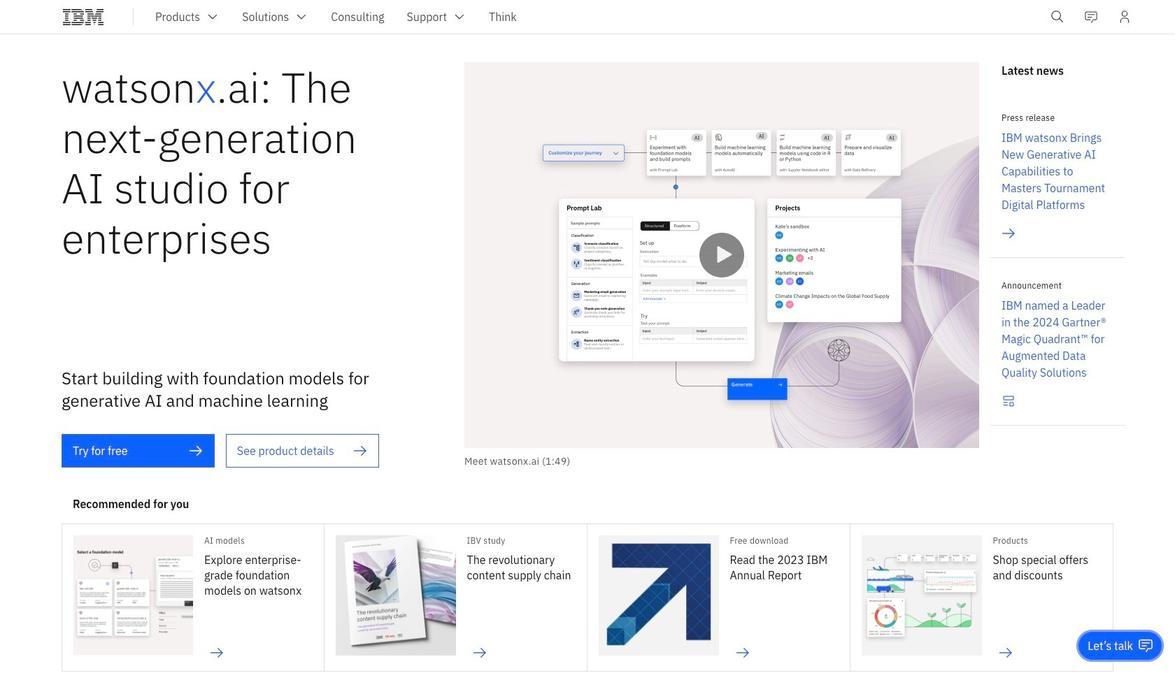 Task type: locate. For each thing, give the bounding box(es) containing it.
let's talk element
[[1088, 639, 1134, 654]]



